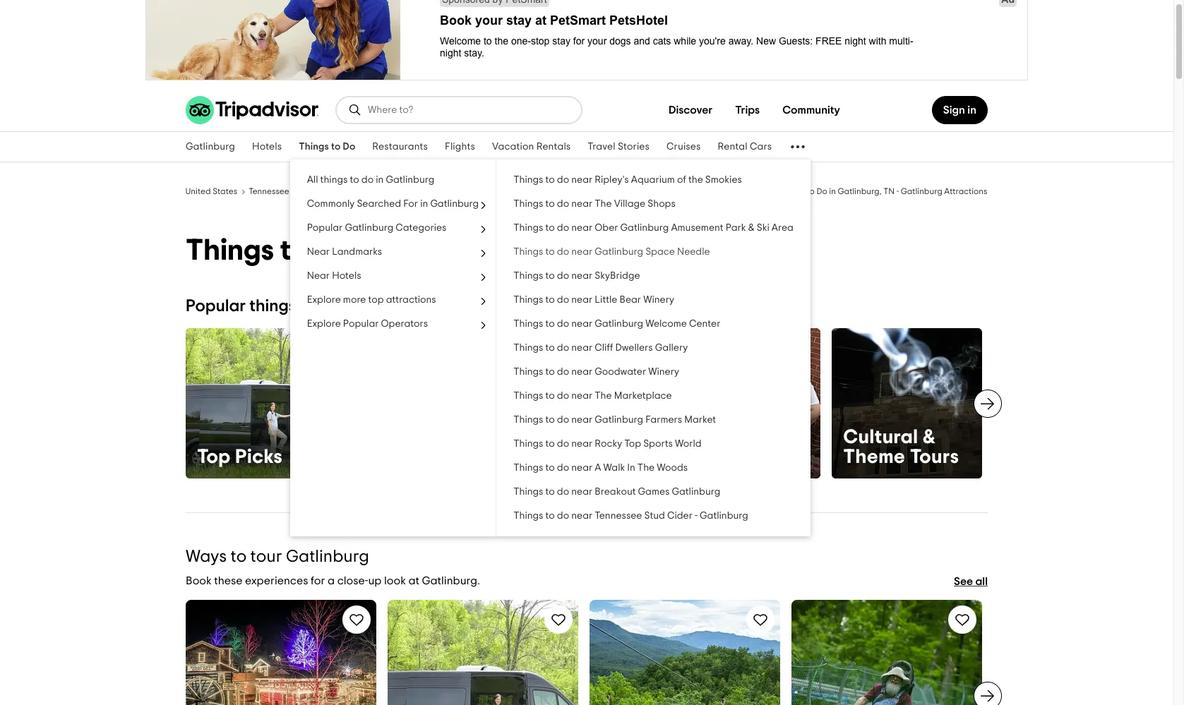 Task type: describe. For each thing, give the bounding box(es) containing it.
near landmarks button
[[291, 240, 496, 264]]

things for games
[[514, 487, 544, 497]]

to for things to do near rocky top sports world "link"
[[546, 439, 555, 449]]

do down flights link
[[474, 187, 485, 196]]

see
[[954, 576, 974, 588]]

explore for explore more top attractions
[[307, 295, 341, 305]]

rental
[[718, 142, 748, 152]]

do for things to do near cliff dwellers gallery
[[558, 343, 570, 353]]

near landmarks
[[307, 247, 383, 257]]

1 theme from the left
[[520, 448, 583, 468]]

popular gatlinburg categories button
[[291, 216, 496, 240]]

to for "things to do near cliff dwellers gallery" "link"
[[546, 343, 555, 353]]

explore more top attractions button
[[291, 288, 496, 312]]

popular things to do
[[186, 298, 340, 315]]

to for things to do near a walk in the woods link at bottom
[[546, 463, 555, 473]]

needle
[[678, 247, 711, 257]]

the for village
[[595, 199, 613, 209]]

things for walk
[[514, 463, 544, 473]]

do for things to do near gatlinburg space needle
[[558, 247, 570, 257]]

things to do near ripley's aquarium of the smokies link
[[497, 168, 811, 192]]

near hotels
[[307, 271, 362, 281]]

next image
[[980, 396, 997, 413]]

things for village
[[514, 199, 544, 209]]

all
[[307, 175, 319, 185]]

tn
[[884, 187, 895, 196]]

things to do
[[299, 142, 356, 152]]

center
[[690, 319, 721, 329]]

do for things to do near breakout games gatlinburg
[[558, 487, 570, 497]]

in right sign
[[968, 105, 977, 116]]

near for welcome
[[572, 319, 593, 329]]

near for stud
[[572, 511, 593, 521]]

ober
[[595, 223, 619, 233]]

things to do near goodwater winery
[[514, 367, 680, 377]]

theme parks link
[[509, 329, 659, 479]]

do for things to do near little bear winery
[[558, 295, 570, 305]]

winery inside things to do near goodwater winery link
[[649, 367, 680, 377]]

tennessee inside "link"
[[595, 511, 643, 521]]

near for village
[[572, 199, 593, 209]]

all things to do in gatlinburg
[[307, 175, 435, 185]]

community button
[[772, 96, 852, 124]]

things to do near the village shops
[[514, 199, 676, 209]]

things for tn
[[780, 187, 806, 196]]

gatlinburg up things to do near gatlinburg space needle link
[[621, 223, 670, 233]]

gatlinburg down searched
[[345, 223, 394, 233]]

tour
[[250, 549, 282, 566]]

gatlinburg up the categories
[[431, 199, 479, 209]]

picks
[[235, 448, 283, 468]]

in left gatlinburg,
[[830, 187, 837, 196]]

explore popular operators
[[307, 319, 429, 329]]

experiences
[[245, 576, 308, 587]]

to for things to do near the village shops link
[[546, 199, 555, 209]]

cultural
[[844, 428, 919, 448]]

do for things to do near rocky top sports world
[[558, 439, 570, 449]]

cruises
[[667, 142, 701, 152]]

things for all
[[321, 175, 348, 185]]

things to do near breakout games gatlinburg link
[[497, 480, 811, 504]]

near for walk
[[572, 463, 593, 473]]

woods
[[658, 463, 689, 473]]

to for things to do near skybridge link
[[546, 271, 555, 281]]

things to do near the village shops link
[[497, 192, 811, 216]]

1 vertical spatial things to do in gatlinburg
[[186, 236, 530, 266]]

do for things to do near gatlinburg welcome center
[[558, 319, 570, 329]]

stud
[[645, 511, 666, 521]]

to for ways to tour gatlinburg link
[[231, 549, 247, 566]]

landmarks
[[333, 247, 383, 257]]

sign in link
[[932, 96, 988, 124]]

aquarium
[[632, 175, 676, 185]]

breakout
[[595, 487, 637, 497]]

restaurants link
[[364, 132, 437, 162]]

united states
[[186, 187, 238, 196]]

things to do near a walk in the woods
[[514, 463, 689, 473]]

do for things to do near tennessee stud cider - gatlinburg
[[558, 511, 570, 521]]

2 vertical spatial popular
[[344, 319, 379, 329]]

near for winery
[[572, 367, 593, 377]]

in down 'vacation'
[[486, 187, 493, 196]]

top picks
[[197, 448, 283, 468]]

walk
[[604, 463, 626, 473]]

things to do near skybridge
[[514, 271, 641, 281]]

things to do near a walk in the woods link
[[497, 456, 811, 480]]

do for things to do near the village shops
[[558, 199, 570, 209]]

see all link
[[954, 567, 988, 598]]

united
[[186, 187, 211, 196]]

to for the things to do near little bear winery link
[[546, 295, 555, 305]]

popular gatlinburg categories
[[307, 223, 447, 233]]

travel
[[588, 142, 616, 152]]

top inside top picks link
[[197, 448, 231, 468]]

things to do near cliff dwellers gallery
[[514, 343, 689, 353]]

1 save to a trip image from the left
[[550, 612, 567, 629]]

at
[[409, 576, 420, 587]]

to for things to do near goodwater winery link
[[546, 367, 555, 377]]

things to do near rocky top sports world link
[[497, 432, 811, 456]]

do for things to do near ober gatlinburg amusement park & ski area
[[558, 223, 570, 233]]

rocky
[[595, 439, 623, 449]]

things for stud
[[514, 511, 544, 521]]

things to do near gatlinburg welcome center
[[514, 319, 721, 329]]

cider
[[668, 511, 693, 521]]

near for space
[[572, 247, 593, 257]]

0 vertical spatial things to do in gatlinburg
[[436, 187, 537, 196]]

to for things to do near ober gatlinburg amusement park & ski area link at top
[[546, 223, 555, 233]]

for
[[311, 576, 325, 587]]

marketplace
[[615, 391, 673, 401]]

games
[[639, 487, 670, 497]]

things for bear
[[514, 295, 544, 305]]

2 vertical spatial the
[[638, 463, 655, 473]]

& inside cultural & theme tours
[[923, 428, 936, 448]]

commonly searched for in gatlinburg
[[307, 199, 479, 209]]

gatlinburg.
[[422, 576, 480, 587]]

do for things to do near goodwater winery
[[558, 367, 570, 377]]

gatlinburg,
[[839, 187, 882, 196]]

do left gatlinburg,
[[817, 187, 828, 196]]

sign in
[[944, 105, 977, 116]]

community
[[783, 105, 841, 116]]

gatlinburg up cider
[[673, 487, 721, 497]]

do for things to do near the marketplace
[[558, 391, 570, 401]]

0 horizontal spatial tennessee
[[249, 187, 290, 196]]

trips button
[[724, 96, 772, 124]]

gatlinburg inside "link"
[[186, 142, 235, 152]]

close-
[[337, 576, 368, 587]]

see all
[[954, 576, 988, 588]]

stories
[[618, 142, 650, 152]]

theme inside cultural & theme tours
[[844, 448, 906, 468]]

gatlinburg down bear
[[595, 319, 644, 329]]

gatlinburg down the categories
[[387, 236, 530, 266]]

rental cars
[[718, 142, 772, 152]]

near for aquarium
[[572, 175, 593, 185]]

near for farmers
[[572, 415, 593, 425]]

attractions
[[387, 295, 437, 305]]

all things to do in gatlinburg link
[[291, 168, 496, 192]]

shops
[[648, 199, 676, 209]]

near for near hotels
[[307, 271, 330, 281]]

explore more top attractions
[[307, 295, 437, 305]]

book these experiences for a close-up look at gatlinburg.
[[186, 576, 480, 587]]

near for marketplace
[[572, 391, 593, 401]]

all
[[976, 576, 988, 588]]

things for gatlinburg
[[514, 223, 544, 233]]

things to do near ripley's aquarium of the smokies
[[514, 175, 743, 185]]

vacation
[[492, 142, 534, 152]]

cliff
[[595, 343, 614, 353]]

to for things to do near breakout games gatlinburg link
[[546, 487, 555, 497]]

to for things to do near gatlinburg space needle link
[[546, 247, 555, 257]]

to for things to do near tennessee stud cider - gatlinburg "link"
[[546, 511, 555, 521]]

top inside things to do near rocky top sports world "link"
[[625, 439, 642, 449]]

popular for popular gatlinburg categories
[[307, 223, 343, 233]]

in inside button
[[421, 199, 429, 209]]

(tn)
[[292, 187, 307, 196]]

park
[[726, 223, 747, 233]]

things to do near rocky top sports world
[[514, 439, 702, 449]]

categories
[[396, 223, 447, 233]]

commonly
[[307, 199, 355, 209]]

do for things to do near gatlinburg farmers market
[[558, 415, 570, 425]]

travel stories
[[588, 142, 650, 152]]



Task type: locate. For each thing, give the bounding box(es) containing it.
winery down gallery
[[649, 367, 680, 377]]

- right tn
[[897, 187, 900, 196]]

1 tours from the left
[[682, 448, 731, 468]]

gatlinburg link
[[177, 132, 244, 162]]

advertisement region
[[0, 0, 1174, 83]]

0 horizontal spatial popular
[[186, 298, 246, 315]]

& right 'cultural'
[[923, 428, 936, 448]]

0 horizontal spatial theme
[[520, 448, 583, 468]]

0 horizontal spatial save to a trip image
[[550, 612, 567, 629]]

save to a trip image
[[348, 612, 365, 629], [752, 612, 769, 629]]

1 vertical spatial popular
[[186, 298, 246, 315]]

things for aquarium
[[514, 175, 544, 185]]

1 vertical spatial hotels
[[333, 271, 362, 281]]

things for winery
[[514, 367, 544, 377]]

popular
[[307, 223, 343, 233], [186, 298, 246, 315], [344, 319, 379, 329]]

top
[[625, 439, 642, 449], [197, 448, 231, 468]]

the down things to do near goodwater winery
[[595, 391, 613, 401]]

1 horizontal spatial theme
[[844, 448, 906, 468]]

2 explore from the top
[[307, 319, 341, 329]]

0 vertical spatial tennessee
[[249, 187, 290, 196]]

near
[[307, 247, 330, 257], [307, 271, 330, 281]]

hotels
[[252, 142, 282, 152], [333, 271, 362, 281]]

explore popular operators button
[[291, 312, 496, 336]]

to for things to do near ripley's aquarium of the smokies link
[[546, 175, 555, 185]]

0 horizontal spatial things
[[250, 298, 296, 315]]

near up things to do near the village shops
[[572, 175, 593, 185]]

near up things to do near little bear winery
[[572, 271, 593, 281]]

world
[[676, 439, 702, 449]]

area
[[772, 223, 794, 233]]

ways to tour gatlinburg link
[[186, 549, 369, 566]]

5 near from the top
[[572, 271, 593, 281]]

1 horizontal spatial top
[[625, 439, 642, 449]]

walking
[[682, 428, 757, 448]]

gatlinburg up for
[[386, 175, 435, 185]]

7 near from the top
[[572, 319, 593, 329]]

0 horizontal spatial hotels
[[252, 142, 282, 152]]

-
[[897, 187, 900, 196], [695, 511, 698, 521]]

gatlinburg up skybridge
[[595, 247, 644, 257]]

near up things to do near skybridge
[[572, 247, 593, 257]]

15 near from the top
[[572, 511, 593, 521]]

the up ober
[[595, 199, 613, 209]]

near hotels button
[[291, 264, 496, 288]]

near left ober
[[572, 223, 593, 233]]

gatlinburg right cider
[[701, 511, 749, 521]]

10 near from the top
[[572, 391, 593, 401]]

do inside things to do near the marketplace link
[[558, 391, 570, 401]]

gatlinburg
[[186, 142, 235, 152], [386, 175, 435, 185], [495, 187, 537, 196], [902, 187, 943, 196], [431, 199, 479, 209], [345, 223, 394, 233], [621, 223, 670, 233], [387, 236, 530, 266], [595, 247, 644, 257], [595, 319, 644, 329], [595, 415, 644, 425], [673, 487, 721, 497], [701, 511, 749, 521], [286, 549, 369, 566]]

do inside things to do near gatlinburg space needle link
[[558, 247, 570, 257]]

3 near from the top
[[572, 223, 593, 233]]

1 vertical spatial winery
[[649, 367, 680, 377]]

in
[[968, 105, 977, 116], [376, 175, 384, 185], [486, 187, 493, 196], [830, 187, 837, 196], [421, 199, 429, 209], [357, 236, 381, 266]]

1 vertical spatial tennessee
[[595, 511, 643, 521]]

gatlinburg up a
[[286, 549, 369, 566]]

top left picks
[[197, 448, 231, 468]]

in right for
[[421, 199, 429, 209]]

near left the village at the right
[[572, 199, 593, 209]]

things to do near breakout games gatlinburg
[[514, 487, 721, 497]]

bear
[[620, 295, 642, 305]]

do inside "things to do near cliff dwellers gallery" "link"
[[558, 343, 570, 353]]

welcome
[[646, 319, 688, 329]]

1 vertical spatial &
[[923, 428, 936, 448]]

things to do near cliff dwellers gallery link
[[497, 336, 811, 360]]

ways
[[186, 549, 227, 566]]

2 horizontal spatial popular
[[344, 319, 379, 329]]

parks
[[587, 448, 637, 468]]

gatlinburg up rocky on the bottom of the page
[[595, 415, 644, 425]]

None search field
[[337, 97, 581, 123]]

things to do near gatlinburg welcome center link
[[497, 312, 811, 336]]

0 vertical spatial hotels
[[252, 142, 282, 152]]

gatlinburg inside "link"
[[701, 511, 749, 521]]

8 near from the top
[[572, 343, 593, 353]]

things to do near little bear winery
[[514, 295, 675, 305]]

things for welcome
[[514, 319, 544, 329]]

near left cliff
[[572, 343, 593, 353]]

0 vertical spatial &
[[749, 223, 755, 233]]

things inside "link"
[[514, 511, 544, 521]]

searched
[[357, 199, 402, 209]]

the
[[689, 175, 704, 185]]

of
[[678, 175, 687, 185]]

do inside things to do near ober gatlinburg amusement park & ski area link
[[558, 223, 570, 233]]

gatlinburg right tn
[[902, 187, 943, 196]]

2 save to a trip image from the left
[[752, 612, 769, 629]]

things to do near the marketplace link
[[497, 384, 811, 408]]

a
[[595, 463, 602, 473]]

near down things to do near the marketplace at bottom
[[572, 415, 593, 425]]

tennessee down things to do near breakout games gatlinburg
[[595, 511, 643, 521]]

do inside things to do near a walk in the woods link
[[558, 463, 570, 473]]

near for dwellers
[[572, 343, 593, 353]]

top up in at the right
[[625, 439, 642, 449]]

things for top
[[514, 439, 544, 449]]

- inside "link"
[[695, 511, 698, 521]]

travel stories link
[[580, 132, 658, 162]]

top picks link
[[186, 329, 336, 479]]

hotels link
[[244, 132, 291, 162]]

do inside things to do near ripley's aquarium of the smokies link
[[558, 175, 570, 185]]

the for marketplace
[[595, 391, 613, 401]]

hotels down tripadvisor image
[[252, 142, 282, 152]]

0 horizontal spatial -
[[695, 511, 698, 521]]

1 horizontal spatial -
[[897, 187, 900, 196]]

6 near from the top
[[572, 295, 593, 305]]

gatlinburg up united states link at the top left of page
[[186, 142, 235, 152]]

0 horizontal spatial tours
[[682, 448, 731, 468]]

near inside 'button'
[[307, 247, 330, 257]]

1 vertical spatial near
[[307, 271, 330, 281]]

1 near from the top
[[307, 247, 330, 257]]

near left the a
[[572, 463, 593, 473]]

near for top
[[572, 439, 593, 449]]

0 vertical spatial winery
[[644, 295, 675, 305]]

1 vertical spatial the
[[595, 391, 613, 401]]

12 near from the top
[[572, 439, 593, 449]]

do down search image
[[343, 142, 356, 152]]

tennessee left (tn)
[[249, 187, 290, 196]]

2 tours from the left
[[910, 448, 960, 468]]

&
[[749, 223, 755, 233], [923, 428, 936, 448]]

0 vertical spatial explore
[[307, 295, 341, 305]]

tours inside cultural & theme tours
[[910, 448, 960, 468]]

to
[[331, 142, 341, 152], [350, 175, 360, 185], [546, 175, 555, 185], [464, 187, 472, 196], [807, 187, 816, 196], [546, 199, 555, 209], [546, 223, 555, 233], [280, 236, 308, 266], [546, 247, 555, 257], [546, 271, 555, 281], [546, 295, 555, 305], [300, 298, 316, 315], [546, 319, 555, 329], [546, 343, 555, 353], [546, 367, 555, 377], [546, 391, 555, 401], [546, 415, 555, 425], [546, 439, 555, 449], [546, 463, 555, 473], [546, 487, 555, 497], [546, 511, 555, 521], [231, 549, 247, 566]]

near up things to do near the marketplace at bottom
[[572, 367, 593, 377]]

do inside things to do near tennessee stud cider - gatlinburg "link"
[[558, 511, 570, 521]]

previous image
[[177, 396, 194, 413]]

next image
[[980, 688, 997, 705]]

0 horizontal spatial top
[[197, 448, 231, 468]]

save to a trip image
[[550, 612, 567, 629], [954, 612, 971, 629]]

1 near from the top
[[572, 175, 593, 185]]

things to do near gatlinburg space needle link
[[497, 240, 811, 264]]

1 vertical spatial -
[[695, 511, 698, 521]]

the right in at the right
[[638, 463, 655, 473]]

to for things to do near gatlinburg welcome center link
[[546, 319, 555, 329]]

near for near landmarks
[[307, 247, 330, 257]]

do inside things to do near gatlinburg farmers market link
[[558, 415, 570, 425]]

1 horizontal spatial popular
[[307, 223, 343, 233]]

ripley's
[[595, 175, 630, 185]]

things to do near the marketplace
[[514, 391, 673, 401]]

things for dwellers
[[514, 343, 544, 353]]

near for bear
[[572, 295, 593, 305]]

2 near from the top
[[572, 199, 593, 209]]

do inside things to do near the village shops link
[[558, 199, 570, 209]]

2 save to a trip image from the left
[[954, 612, 971, 629]]

13 near from the top
[[572, 463, 593, 473]]

winery inside the things to do near little bear winery link
[[644, 295, 675, 305]]

a
[[328, 576, 335, 587]]

in down popular gatlinburg categories
[[357, 236, 381, 266]]

cultural & theme tours link
[[832, 329, 983, 479]]

2 theme from the left
[[844, 448, 906, 468]]

near up near hotels
[[307, 247, 330, 257]]

things
[[321, 175, 348, 185], [250, 298, 296, 315]]

states
[[213, 187, 238, 196]]

things to do near skybridge link
[[497, 264, 811, 288]]

near inside button
[[307, 271, 330, 281]]

things to do near gatlinburg farmers market link
[[497, 408, 811, 432]]

to for things to do near gatlinburg farmers market link
[[546, 415, 555, 425]]

near down things to do near little bear winery
[[572, 319, 593, 329]]

cruises link
[[658, 132, 710, 162]]

near inside "link"
[[572, 511, 593, 521]]

things to do near goodwater winery link
[[497, 360, 811, 384]]

things to do near gatlinburg farmers market
[[514, 415, 717, 425]]

gatlinburg down 'vacation'
[[495, 187, 537, 196]]

hotels inside the hotels link
[[252, 142, 282, 152]]

near down things to do near goodwater winery
[[572, 391, 593, 401]]

0 vertical spatial popular
[[307, 223, 343, 233]]

cultural & theme tours
[[844, 428, 960, 468]]

do for things to do near ripley's aquarium of the smokies
[[558, 175, 570, 185]]

smokies
[[706, 175, 743, 185]]

to inside "link"
[[546, 511, 555, 521]]

up
[[368, 576, 382, 587]]

tripadvisor image
[[186, 96, 319, 124]]

search image
[[348, 103, 362, 117]]

ski
[[757, 223, 770, 233]]

do inside things to do near gatlinburg welcome center link
[[558, 319, 570, 329]]

popular for popular things to do
[[186, 298, 246, 315]]

near for games
[[572, 487, 593, 497]]

Search search field
[[368, 104, 570, 117]]

0 horizontal spatial &
[[749, 223, 755, 233]]

winery up things to do near gatlinburg welcome center link
[[644, 295, 675, 305]]

do for things to do near a walk in the woods
[[558, 463, 570, 473]]

0 vertical spatial near
[[307, 247, 330, 257]]

in up searched
[[376, 175, 384, 185]]

to for things to do near the marketplace link
[[546, 391, 555, 401]]

0 vertical spatial things
[[321, 175, 348, 185]]

look
[[384, 576, 406, 587]]

village
[[615, 199, 646, 209]]

rental cars link
[[710, 132, 781, 162]]

4 near from the top
[[572, 247, 593, 257]]

1 horizontal spatial &
[[923, 428, 936, 448]]

things for marketplace
[[514, 391, 544, 401]]

1 explore from the top
[[307, 295, 341, 305]]

near for gatlinburg
[[572, 223, 593, 233]]

previous image
[[177, 688, 194, 705]]

in
[[628, 463, 636, 473]]

& left ski
[[749, 223, 755, 233]]

dwellers
[[616, 343, 654, 353]]

things to do in gatlinburg down flights
[[436, 187, 537, 196]]

things to do near gatlinburg space needle
[[514, 247, 711, 257]]

1 horizontal spatial hotels
[[333, 271, 362, 281]]

these
[[214, 576, 243, 587]]

rentals
[[537, 142, 571, 152]]

1 horizontal spatial save to a trip image
[[954, 612, 971, 629]]

tennessee (tn) link
[[249, 185, 307, 196]]

do inside things to do near rocky top sports world "link"
[[558, 439, 570, 449]]

1 vertical spatial things
[[250, 298, 296, 315]]

tours inside the walking tours
[[682, 448, 731, 468]]

little
[[595, 295, 618, 305]]

near
[[572, 175, 593, 185], [572, 199, 593, 209], [572, 223, 593, 233], [572, 247, 593, 257], [572, 271, 593, 281], [572, 295, 593, 305], [572, 319, 593, 329], [572, 343, 593, 353], [572, 367, 593, 377], [572, 391, 593, 401], [572, 415, 593, 425], [572, 439, 593, 449], [572, 463, 593, 473], [572, 487, 593, 497], [572, 511, 593, 521]]

theme
[[520, 448, 583, 468], [844, 448, 906, 468]]

- right cider
[[695, 511, 698, 521]]

0 horizontal spatial save to a trip image
[[348, 612, 365, 629]]

do inside things to do near goodwater winery link
[[558, 367, 570, 377]]

attractions
[[945, 187, 988, 196]]

do inside all things to do in gatlinburg link
[[362, 175, 374, 185]]

things to do near ober gatlinburg amusement park & ski area
[[514, 223, 794, 233]]

11 near from the top
[[572, 415, 593, 425]]

things for popular
[[250, 298, 296, 315]]

hotels down near landmarks
[[333, 271, 362, 281]]

near down near landmarks
[[307, 271, 330, 281]]

near left rocky on the bottom of the page
[[572, 439, 593, 449]]

1 horizontal spatial tennessee
[[595, 511, 643, 521]]

explore for explore popular operators
[[307, 319, 341, 329]]

14 near from the top
[[572, 487, 593, 497]]

discover
[[669, 105, 713, 116]]

1 horizontal spatial save to a trip image
[[752, 612, 769, 629]]

things to do near little bear winery link
[[497, 288, 811, 312]]

0 vertical spatial -
[[897, 187, 900, 196]]

things to do link
[[291, 132, 364, 162]]

things for farmers
[[514, 415, 544, 425]]

things for space
[[514, 247, 544, 257]]

1 save to a trip image from the left
[[348, 612, 365, 629]]

do inside things to do near breakout games gatlinburg link
[[558, 487, 570, 497]]

do inside things to do near skybridge link
[[558, 271, 570, 281]]

do for things to do near skybridge
[[558, 271, 570, 281]]

0 vertical spatial the
[[595, 199, 613, 209]]

things to do in gatlinburg down popular gatlinburg categories
[[186, 236, 530, 266]]

1 horizontal spatial things
[[321, 175, 348, 185]]

explore
[[307, 295, 341, 305], [307, 319, 341, 329]]

goodwater
[[595, 367, 647, 377]]

near down things to do near breakout games gatlinburg
[[572, 511, 593, 521]]

hotels inside near hotels button
[[333, 271, 362, 281]]

1 vertical spatial explore
[[307, 319, 341, 329]]

space
[[646, 247, 676, 257]]

9 near from the top
[[572, 367, 593, 377]]

1 horizontal spatial tours
[[910, 448, 960, 468]]

2 near from the top
[[307, 271, 330, 281]]

do up near hotels
[[314, 236, 351, 266]]

near down things to do near a walk in the woods
[[572, 487, 593, 497]]

near left 'little'
[[572, 295, 593, 305]]

do inside the things to do near little bear winery link
[[558, 295, 570, 305]]



Task type: vqa. For each thing, say whether or not it's contained in the screenshot.
guided
no



